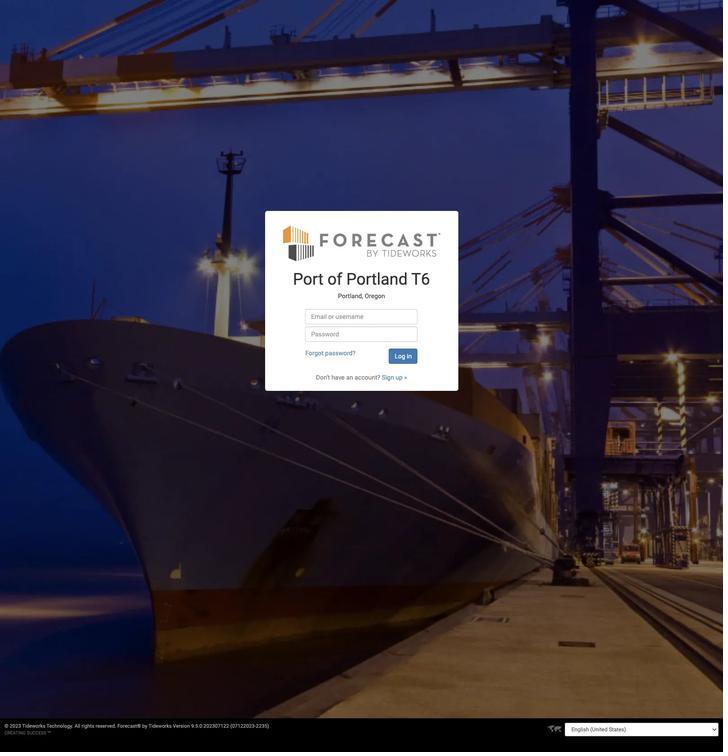 Task type: describe. For each thing, give the bounding box(es) containing it.
log in button
[[389, 349, 418, 364]]

reserved.
[[96, 723, 116, 729]]

by
[[142, 723, 147, 729]]

2 tideworks from the left
[[149, 723, 172, 729]]

forgot
[[306, 349, 324, 357]]

sign
[[382, 374, 395, 381]]

portland,
[[338, 293, 364, 300]]

9.5.0.202307122
[[191, 723, 229, 729]]

have
[[332, 374, 345, 381]]

up
[[396, 374, 403, 381]]

technology.
[[47, 723, 73, 729]]

2023
[[10, 723, 21, 729]]

password?
[[326, 349, 356, 357]]

success
[[27, 731, 46, 736]]

(07122023-
[[231, 723, 256, 729]]

t6
[[412, 270, 431, 289]]

oregon
[[365, 293, 385, 300]]

creating
[[4, 731, 26, 736]]



Task type: locate. For each thing, give the bounding box(es) containing it.
account?
[[355, 374, 381, 381]]

version
[[173, 723, 190, 729]]

port
[[293, 270, 324, 289]]

forgot password? log in
[[306, 349, 412, 360]]

1 horizontal spatial tideworks
[[149, 723, 172, 729]]

don't have an account? sign up »
[[316, 374, 408, 381]]

℠
[[47, 731, 51, 736]]

tideworks right by
[[149, 723, 172, 729]]

portland
[[347, 270, 408, 289]]

an
[[347, 374, 354, 381]]

rights
[[82, 723, 94, 729]]

in
[[407, 353, 412, 360]]

2235)
[[256, 723, 269, 729]]

»
[[405, 374, 408, 381]]

tideworks up success
[[22, 723, 45, 729]]

forecast®
[[118, 723, 141, 729]]

all
[[75, 723, 80, 729]]

forgot password? link
[[306, 349, 356, 357]]

sign up » link
[[382, 374, 408, 381]]

port of portland t6 portland, oregon
[[293, 270, 431, 300]]

don't
[[316, 374, 330, 381]]

©
[[4, 723, 8, 729]]

0 horizontal spatial tideworks
[[22, 723, 45, 729]]

Password password field
[[306, 327, 418, 342]]

log
[[395, 353, 406, 360]]

1 tideworks from the left
[[22, 723, 45, 729]]

forecast® by tideworks image
[[283, 224, 441, 262]]

tideworks
[[22, 723, 45, 729], [149, 723, 172, 729]]

of
[[328, 270, 343, 289]]

© 2023 tideworks technology. all rights reserved. forecast® by tideworks version 9.5.0.202307122 (07122023-2235) creating success ℠
[[4, 723, 269, 736]]

Email or username text field
[[306, 309, 418, 324]]



